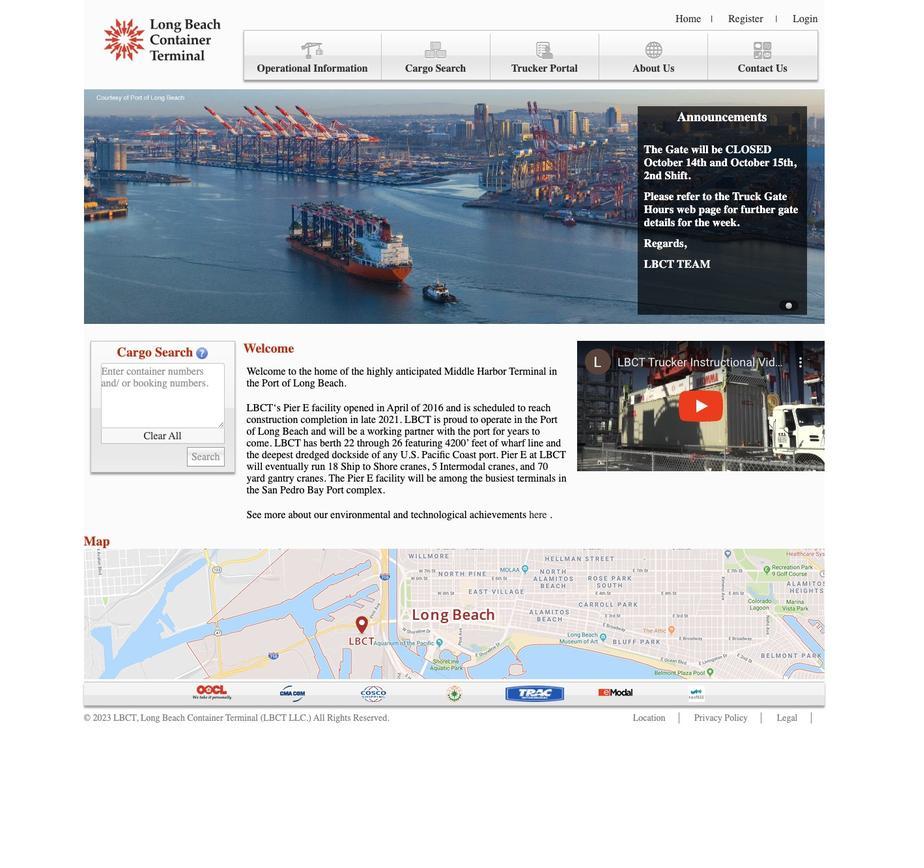Task type: locate. For each thing, give the bounding box(es) containing it.
1 horizontal spatial all
[[314, 712, 325, 724]]

port up line on the right bottom of page
[[541, 414, 558, 426]]

deepest
[[262, 449, 293, 461]]

lbct up featuring
[[405, 414, 431, 426]]

1 horizontal spatial e
[[367, 473, 373, 484]]

and
[[446, 402, 461, 414], [311, 426, 326, 437], [546, 437, 561, 449], [520, 461, 535, 473], [394, 509, 409, 521]]

1 horizontal spatial beach
[[283, 426, 309, 437]]

port
[[473, 426, 490, 437]]

long inside "lbct's pier e facility opened in april of 2016 and is scheduled to reach construction completion in late 2021.  lbct is proud to operate in the port of long beach and will be a working partner with the port for years to come.  lbct has berth 22 through 26 featuring 4200' feet of wharf line and the deepest dredged dockside of any u.s. pacific coast port. pier e at lbct will eventually run 18 ship to shore cranes, 5 intermodal cranes, and 70 yard gantry cranes. the pier e facility will be among the busiest terminals in the san pedro bay port complex."
[[258, 426, 280, 437]]

0 horizontal spatial beach
[[162, 712, 185, 724]]

and left technological
[[394, 509, 409, 521]]

more
[[264, 509, 286, 521]]

1 horizontal spatial cranes,
[[489, 461, 518, 473]]

1 october from the left
[[644, 156, 683, 169]]

facility down beach.
[[312, 402, 341, 414]]

hours
[[644, 203, 674, 216]]

1 vertical spatial search
[[155, 345, 193, 360]]

welcome for welcome
[[243, 341, 294, 356]]

terminal inside welcome to the home of the highly anticipated middle harbor terminal in the port of long beach.
[[509, 366, 547, 377]]

lbct's pier e facility opened in april of 2016 and is scheduled to reach construction completion in late 2021.  lbct is proud to operate in the port of long beach and will be a working partner with the port for years to come.  lbct has berth 22 through 26 featuring 4200' feet of wharf line and the deepest dredged dockside of any u.s. pacific coast port. pier e at lbct will eventually run 18 ship to shore cranes, 5 intermodal cranes, and 70 yard gantry cranes. the pier e facility will be among the busiest terminals in the san pedro bay port complex.
[[247, 402, 567, 496]]

pedro
[[280, 484, 305, 496]]

2 horizontal spatial pier
[[501, 449, 518, 461]]

reserved.
[[353, 712, 390, 724]]

the left the truck
[[715, 190, 730, 203]]

will down come.
[[247, 461, 263, 473]]

us for contact us
[[776, 63, 788, 74]]

port right bay
[[327, 484, 344, 496]]

lbct
[[644, 257, 675, 271], [405, 414, 431, 426], [275, 437, 301, 449], [540, 449, 566, 461]]

1 horizontal spatial gate
[[765, 190, 788, 203]]

0 vertical spatial all
[[169, 430, 182, 442]]

pier right lbct's
[[283, 402, 300, 414]]

26
[[392, 437, 403, 449]]

be inside the gate will be closed october 14th and october 15th, 2nd shift.
[[712, 143, 723, 156]]

lbct left has
[[275, 437, 301, 449]]

0 vertical spatial port
[[262, 377, 279, 389]]

© 2023 lbct, long beach container terminal (lbct llc.) all rights reserved.
[[84, 712, 390, 724]]

among
[[439, 473, 468, 484]]

come.
[[247, 437, 272, 449]]

e left shore
[[367, 473, 373, 484]]

0 vertical spatial cargo
[[405, 63, 433, 74]]

announcements
[[678, 110, 767, 124]]

operational information
[[257, 63, 368, 74]]

the
[[715, 190, 730, 203], [695, 216, 710, 229], [299, 366, 312, 377], [352, 366, 364, 377], [247, 377, 259, 389], [525, 414, 538, 426], [458, 426, 471, 437], [247, 449, 259, 461], [470, 473, 483, 484], [247, 484, 259, 496]]

e left at
[[521, 449, 527, 461]]

1 us from the left
[[663, 63, 675, 74]]

will down announcements
[[692, 143, 709, 156]]

search inside the 'cargo search' link
[[436, 63, 466, 74]]

operate
[[481, 414, 512, 426]]

october
[[644, 156, 683, 169], [731, 156, 770, 169]]

2 cranes, from the left
[[489, 461, 518, 473]]

0 vertical spatial cargo search
[[405, 63, 466, 74]]

2 horizontal spatial be
[[712, 143, 723, 156]]

complex.
[[347, 484, 385, 496]]

1 horizontal spatial cargo search
[[405, 63, 466, 74]]

2 october from the left
[[731, 156, 770, 169]]

of left 2016
[[412, 402, 420, 414]]

0 horizontal spatial gate
[[666, 143, 689, 156]]

facility down any
[[376, 473, 406, 484]]

2 horizontal spatial long
[[293, 377, 315, 389]]

0 horizontal spatial terminal
[[226, 712, 258, 724]]

1 vertical spatial cargo
[[117, 345, 152, 360]]

to inside welcome to the home of the highly anticipated middle harbor terminal in the port of long beach.
[[288, 366, 297, 377]]

be left "closed"
[[712, 143, 723, 156]]

the up "2nd"
[[644, 143, 663, 156]]

18
[[328, 461, 339, 473]]

truck
[[733, 190, 762, 203]]

0 horizontal spatial e
[[303, 402, 309, 414]]

will
[[692, 143, 709, 156], [329, 426, 345, 437], [247, 461, 263, 473], [408, 473, 424, 484]]

gate
[[779, 203, 799, 216]]

0 vertical spatial gate
[[666, 143, 689, 156]]

coast
[[453, 449, 477, 461]]

1 horizontal spatial us
[[776, 63, 788, 74]]

partner
[[405, 426, 434, 437]]

1 horizontal spatial the
[[644, 143, 663, 156]]

0 horizontal spatial cargo search
[[117, 345, 193, 360]]

for right the details
[[678, 216, 692, 229]]

gate
[[666, 143, 689, 156], [765, 190, 788, 203]]

1 vertical spatial port
[[541, 414, 558, 426]]

all
[[169, 430, 182, 442], [314, 712, 325, 724]]

the inside "lbct's pier e facility opened in april of 2016 and is scheduled to reach construction completion in late 2021.  lbct is proud to operate in the port of long beach and will be a working partner with the port for years to come.  lbct has berth 22 through 26 featuring 4200' feet of wharf line and the deepest dredged dockside of any u.s. pacific coast port. pier e at lbct will eventually run 18 ship to shore cranes, 5 intermodal cranes, and 70 yard gantry cranes. the pier e facility will be among the busiest terminals in the san pedro bay port complex."
[[329, 473, 345, 484]]

is left scheduled in the top of the page
[[464, 402, 471, 414]]

gate up shift.
[[666, 143, 689, 156]]

about
[[633, 63, 661, 74]]

0 vertical spatial pier
[[283, 402, 300, 414]]

to right the ship
[[363, 461, 371, 473]]

policy
[[725, 712, 748, 724]]

port inside welcome to the home of the highly anticipated middle harbor terminal in the port of long beach.
[[262, 377, 279, 389]]

wharf
[[501, 437, 526, 449]]

our
[[314, 509, 328, 521]]

to inside please refer to the truck gate hours web page for further gate details for the week.
[[703, 190, 712, 203]]

all right llc.)
[[314, 712, 325, 724]]

trucker portal
[[512, 63, 578, 74]]

None submit
[[187, 447, 225, 467]]

welcome
[[243, 341, 294, 356], [247, 366, 286, 377]]

| right home
[[711, 14, 713, 25]]

1 vertical spatial long
[[258, 426, 280, 437]]

cranes, down wharf
[[489, 461, 518, 473]]

1 vertical spatial pier
[[501, 449, 518, 461]]

will inside the gate will be closed october 14th and october 15th, 2nd shift.
[[692, 143, 709, 156]]

1 horizontal spatial port
[[327, 484, 344, 496]]

container
[[187, 712, 223, 724]]

cargo
[[405, 63, 433, 74], [117, 345, 152, 360]]

2 horizontal spatial port
[[541, 414, 558, 426]]

october up please at the top of page
[[644, 156, 683, 169]]

in up reach
[[549, 366, 557, 377]]

page
[[699, 203, 722, 216]]

years
[[508, 426, 530, 437]]

4200'
[[446, 437, 469, 449]]

cargo search link
[[382, 34, 491, 80]]

operational information link
[[244, 34, 382, 80]]

0 horizontal spatial all
[[169, 430, 182, 442]]

privacy
[[695, 712, 723, 724]]

.
[[550, 509, 553, 521]]

of right feet at bottom right
[[490, 437, 499, 449]]

1 horizontal spatial long
[[258, 426, 280, 437]]

the right among
[[470, 473, 483, 484]]

pier down dockside
[[348, 473, 364, 484]]

1 horizontal spatial facility
[[376, 473, 406, 484]]

Enter container numbers and/ or booking numbers. text field
[[101, 363, 225, 428]]

beach up dredged
[[283, 426, 309, 437]]

and left the 70
[[520, 461, 535, 473]]

in right late
[[377, 402, 385, 414]]

0 horizontal spatial the
[[329, 473, 345, 484]]

beach
[[283, 426, 309, 437], [162, 712, 185, 724]]

0 horizontal spatial facility
[[312, 402, 341, 414]]

port
[[262, 377, 279, 389], [541, 414, 558, 426], [327, 484, 344, 496]]

the left the 'home'
[[299, 366, 312, 377]]

for inside "lbct's pier e facility opened in april of 2016 and is scheduled to reach construction completion in late 2021.  lbct is proud to operate in the port of long beach and will be a working partner with the port for years to come.  lbct has berth 22 through 26 featuring 4200' feet of wharf line and the deepest dredged dockside of any u.s. pacific coast port. pier e at lbct will eventually run 18 ship to shore cranes, 5 intermodal cranes, and 70 yard gantry cranes. the pier e facility will be among the busiest terminals in the san pedro bay port complex."
[[493, 426, 505, 437]]

1 horizontal spatial search
[[436, 63, 466, 74]]

to right refer
[[703, 190, 712, 203]]

run
[[312, 461, 325, 473]]

of
[[340, 366, 349, 377], [282, 377, 291, 389], [412, 402, 420, 414], [247, 426, 255, 437], [490, 437, 499, 449], [372, 449, 381, 461]]

the
[[644, 143, 663, 156], [329, 473, 345, 484]]

us for about us
[[663, 63, 675, 74]]

to right "proud"
[[470, 414, 479, 426]]

0 vertical spatial search
[[436, 63, 466, 74]]

privacy policy
[[695, 712, 748, 724]]

dredged
[[296, 449, 330, 461]]

| left login
[[776, 14, 778, 25]]

about us
[[633, 63, 675, 74]]

1 vertical spatial all
[[314, 712, 325, 724]]

1 horizontal spatial terminal
[[509, 366, 547, 377]]

1 vertical spatial gate
[[765, 190, 788, 203]]

for right page
[[724, 203, 739, 216]]

gate right the truck
[[765, 190, 788, 203]]

1 vertical spatial cargo search
[[117, 345, 193, 360]]

1 horizontal spatial be
[[427, 473, 437, 484]]

1 horizontal spatial |
[[776, 14, 778, 25]]

location link
[[633, 712, 666, 724]]

0 vertical spatial terminal
[[509, 366, 547, 377]]

0 horizontal spatial for
[[493, 426, 505, 437]]

0 vertical spatial beach
[[283, 426, 309, 437]]

dockside
[[332, 449, 369, 461]]

all right clear in the bottom left of the page
[[169, 430, 182, 442]]

cranes, left 5
[[401, 461, 430, 473]]

1 horizontal spatial pier
[[348, 473, 364, 484]]

0 horizontal spatial port
[[262, 377, 279, 389]]

beach left container
[[162, 712, 185, 724]]

2 vertical spatial long
[[141, 712, 160, 724]]

the right run at the bottom of the page
[[329, 473, 345, 484]]

october up the truck
[[731, 156, 770, 169]]

please
[[644, 190, 674, 203]]

to left the 'home'
[[288, 366, 297, 377]]

cranes,
[[401, 461, 430, 473], [489, 461, 518, 473]]

menu bar
[[243, 30, 818, 80]]

be left a
[[348, 426, 358, 437]]

regards,​
[[644, 237, 687, 250]]

april
[[387, 402, 409, 414]]

closed
[[726, 143, 772, 156]]

port up lbct's
[[262, 377, 279, 389]]

in inside welcome to the home of the highly anticipated middle harbor terminal in the port of long beach.
[[549, 366, 557, 377]]

pier right port.
[[501, 449, 518, 461]]

e
[[303, 402, 309, 414], [521, 449, 527, 461], [367, 473, 373, 484]]

all inside clear all button
[[169, 430, 182, 442]]

in left late
[[350, 414, 359, 426]]

middle
[[445, 366, 475, 377]]

legal
[[777, 712, 798, 724]]

us right the contact
[[776, 63, 788, 74]]

0 horizontal spatial |
[[711, 14, 713, 25]]

(lbct
[[261, 712, 287, 724]]

0 vertical spatial the
[[644, 143, 663, 156]]

long
[[293, 377, 315, 389], [258, 426, 280, 437], [141, 712, 160, 724]]

0 vertical spatial welcome
[[243, 341, 294, 356]]

0 vertical spatial facility
[[312, 402, 341, 414]]

0 vertical spatial e
[[303, 402, 309, 414]]

0 horizontal spatial cranes,
[[401, 461, 430, 473]]

0 vertical spatial long
[[293, 377, 315, 389]]

2023
[[93, 712, 111, 724]]

0 horizontal spatial us
[[663, 63, 675, 74]]

terminal left (lbct
[[226, 712, 258, 724]]

legal link
[[777, 712, 798, 724]]

e up has
[[303, 402, 309, 414]]

be left among
[[427, 473, 437, 484]]

refer
[[677, 190, 700, 203]]

the up yard on the bottom
[[247, 449, 259, 461]]

1 horizontal spatial october
[[731, 156, 770, 169]]

login
[[793, 13, 818, 25]]

2 horizontal spatial e
[[521, 449, 527, 461]]

long down lbct's
[[258, 426, 280, 437]]

welcome inside welcome to the home of the highly anticipated middle harbor terminal in the port of long beach.
[[247, 366, 286, 377]]

location
[[633, 712, 666, 724]]

1 vertical spatial be
[[348, 426, 358, 437]]

for right port
[[493, 426, 505, 437]]

long left beach.
[[293, 377, 315, 389]]

is left "proud"
[[434, 414, 441, 426]]

clear all
[[144, 430, 182, 442]]

to
[[703, 190, 712, 203], [288, 366, 297, 377], [518, 402, 526, 414], [470, 414, 479, 426], [532, 426, 540, 437], [363, 461, 371, 473]]

1 horizontal spatial is
[[464, 402, 471, 414]]

is
[[464, 402, 471, 414], [434, 414, 441, 426]]

us right about
[[663, 63, 675, 74]]

cargo search
[[405, 63, 466, 74], [117, 345, 193, 360]]

terminal
[[509, 366, 547, 377], [226, 712, 258, 724]]

terminal right harbor
[[509, 366, 547, 377]]

0 horizontal spatial october
[[644, 156, 683, 169]]

14th and
[[686, 156, 728, 169]]

home
[[315, 366, 338, 377]]

22
[[344, 437, 355, 449]]

long right lbct,
[[141, 712, 160, 724]]

1 vertical spatial welcome
[[247, 366, 286, 377]]

1 vertical spatial e
[[521, 449, 527, 461]]

shift.
[[665, 169, 691, 182]]

of up the construction
[[282, 377, 291, 389]]

1 vertical spatial the
[[329, 473, 345, 484]]

long inside welcome to the home of the highly anticipated middle harbor terminal in the port of long beach.
[[293, 377, 315, 389]]

bay
[[307, 484, 324, 496]]

2 us from the left
[[776, 63, 788, 74]]

harbor
[[477, 366, 507, 377]]

0 vertical spatial be
[[712, 143, 723, 156]]



Task type: describe. For each thing, give the bounding box(es) containing it.
will left 5
[[408, 473, 424, 484]]

beach inside "lbct's pier e facility opened in april of 2016 and is scheduled to reach construction completion in late 2021.  lbct is proud to operate in the port of long beach and will be a working partner with the port for years to come.  lbct has berth 22 through 26 featuring 4200' feet of wharf line and the deepest dredged dockside of any u.s. pacific coast port. pier e at lbct will eventually run 18 ship to shore cranes, 5 intermodal cranes, and 70 yard gantry cranes. the pier e facility will be among the busiest terminals in the san pedro bay port complex."
[[283, 426, 309, 437]]

0 horizontal spatial is
[[434, 414, 441, 426]]

gate inside please refer to the truck gate hours web page for further gate details for the week.
[[765, 190, 788, 203]]

of down lbct's
[[247, 426, 255, 437]]

in right operate
[[514, 414, 523, 426]]

contact us link
[[709, 34, 818, 80]]

menu bar containing operational information
[[243, 30, 818, 80]]

2 vertical spatial port
[[327, 484, 344, 496]]

1 | from the left
[[711, 14, 713, 25]]

the left san
[[247, 484, 259, 496]]

working
[[367, 426, 402, 437]]

berth
[[320, 437, 342, 449]]

achievements
[[470, 509, 527, 521]]

1 vertical spatial terminal
[[226, 712, 258, 724]]

through
[[357, 437, 390, 449]]

register link
[[729, 13, 764, 25]]

clear
[[144, 430, 166, 442]]

environmental
[[331, 509, 391, 521]]

2nd
[[644, 169, 662, 182]]

opened
[[344, 402, 374, 414]]

lbct,
[[113, 712, 138, 724]]

reach
[[529, 402, 551, 414]]

register
[[729, 13, 764, 25]]

5
[[432, 461, 438, 473]]

at
[[530, 449, 537, 461]]

lbct's
[[247, 402, 281, 414]]

the gate will be closed october 14th and october 15th, 2nd shift.
[[644, 143, 797, 182]]

1 cranes, from the left
[[401, 461, 430, 473]]

the up line on the right bottom of page
[[525, 414, 538, 426]]

the up lbct's
[[247, 377, 259, 389]]

2 | from the left
[[776, 14, 778, 25]]

0 horizontal spatial long
[[141, 712, 160, 724]]

login link
[[793, 13, 818, 25]]

gantry
[[268, 473, 294, 484]]

©
[[84, 712, 91, 724]]

welcome to the home of the highly anticipated middle harbor terminal in the port of long beach.
[[247, 366, 557, 389]]

late
[[361, 414, 376, 426]]

pacific
[[422, 449, 450, 461]]

llc.)
[[289, 712, 312, 724]]

in right the 70
[[559, 473, 567, 484]]

information
[[314, 63, 368, 74]]

eventually
[[266, 461, 309, 473]]

ship
[[341, 461, 360, 473]]

2 vertical spatial be
[[427, 473, 437, 484]]

the left highly on the top of the page
[[352, 366, 364, 377]]

0 horizontal spatial cargo
[[117, 345, 152, 360]]

busiest
[[486, 473, 515, 484]]

here
[[529, 509, 547, 521]]

the left port
[[458, 426, 471, 437]]

the left the week.
[[695, 216, 710, 229]]

beach.
[[318, 377, 347, 389]]

u.s.
[[401, 449, 419, 461]]

portal
[[550, 63, 578, 74]]

a
[[360, 426, 365, 437]]

about
[[288, 509, 312, 521]]

will left a
[[329, 426, 345, 437]]

and up dredged
[[311, 426, 326, 437]]

1 horizontal spatial cargo
[[405, 63, 433, 74]]

has
[[304, 437, 317, 449]]

map
[[84, 534, 110, 549]]

lbct right at
[[540, 449, 566, 461]]

home
[[676, 13, 702, 25]]

2 horizontal spatial for
[[724, 203, 739, 216]]

trucker portal link
[[491, 34, 600, 80]]

2016
[[423, 402, 444, 414]]

70
[[538, 461, 548, 473]]

terminals
[[517, 473, 556, 484]]

port.
[[479, 449, 499, 461]]

2 vertical spatial e
[[367, 473, 373, 484]]

line
[[528, 437, 544, 449]]

feet
[[472, 437, 487, 449]]

of left any
[[372, 449, 381, 461]]

trucker
[[512, 63, 548, 74]]

the inside the gate will be closed october 14th and october 15th, 2nd shift.
[[644, 143, 663, 156]]

san
[[262, 484, 278, 496]]

gate inside the gate will be closed october 14th and october 15th, 2nd shift.
[[666, 143, 689, 156]]

0 horizontal spatial be
[[348, 426, 358, 437]]

cargo search inside the 'cargo search' link
[[405, 63, 466, 74]]

proud
[[443, 414, 468, 426]]

15th,
[[773, 156, 797, 169]]

welcome for welcome to the home of the highly anticipated middle harbor terminal in the port of long beach.
[[247, 366, 286, 377]]

0 horizontal spatial pier
[[283, 402, 300, 414]]

team
[[677, 257, 711, 271]]

1 vertical spatial facility
[[376, 473, 406, 484]]

any
[[383, 449, 398, 461]]

contact us
[[738, 63, 788, 74]]

0 horizontal spatial search
[[155, 345, 193, 360]]

details
[[644, 216, 675, 229]]

home link
[[676, 13, 702, 25]]

rights
[[327, 712, 351, 724]]

construction
[[247, 414, 298, 426]]

to left reach
[[518, 402, 526, 414]]

and right 2016
[[446, 402, 461, 414]]

contact
[[738, 63, 774, 74]]

1 vertical spatial beach
[[162, 712, 185, 724]]

lbct down regards,​
[[644, 257, 675, 271]]

to right the years
[[532, 426, 540, 437]]

privacy policy link
[[695, 712, 748, 724]]

2 vertical spatial pier
[[348, 473, 364, 484]]

of right the 'home'
[[340, 366, 349, 377]]

completion
[[301, 414, 348, 426]]

with
[[437, 426, 456, 437]]

please refer to the truck gate hours web page for further gate details for the week.
[[644, 190, 799, 229]]

web
[[677, 203, 696, 216]]

scheduled
[[474, 402, 515, 414]]

shore
[[374, 461, 398, 473]]

and right line on the right bottom of page
[[546, 437, 561, 449]]

1 horizontal spatial for
[[678, 216, 692, 229]]

week.
[[713, 216, 740, 229]]

see
[[247, 509, 262, 521]]



Task type: vqa. For each thing, say whether or not it's contained in the screenshot.
About Us link at the top right of page
yes



